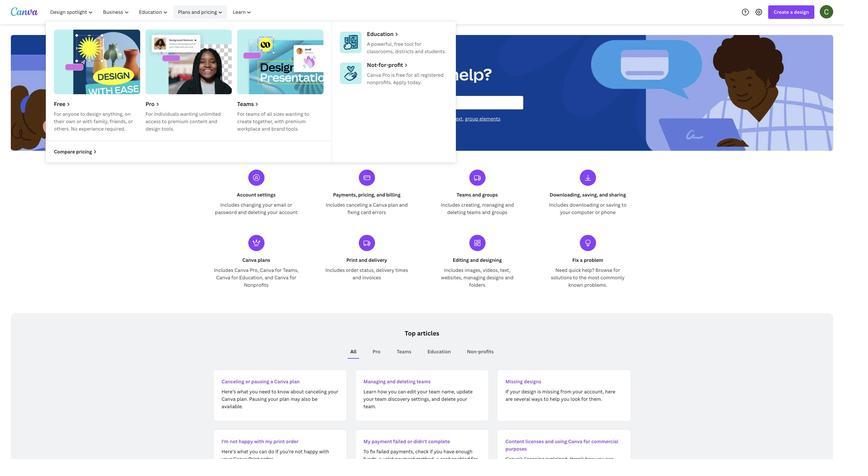 Task type: locate. For each thing, give the bounding box(es) containing it.
0 vertical spatial failed
[[393, 439, 406, 445]]

canceling
[[346, 202, 368, 208], [305, 389, 327, 395]]

not right i'm
[[230, 439, 238, 445]]

you inside here's what you need to know about canceling your canva plan. pausing your plan may also be available.
[[249, 389, 258, 395]]

1 if from the left
[[275, 449, 279, 455]]

with inside for teams of all sizes wanting to create together, with premium workplace and brand tools.
[[274, 118, 284, 125]]

0 horizontal spatial order
[[286, 439, 299, 445]]

and inside "popup button"
[[192, 9, 200, 15]]

or inside includes changing your email or password and deleting your account
[[287, 202, 292, 208]]

0 vertical spatial free
[[394, 41, 403, 47]]

can for i'm not happy with my print order
[[259, 449, 267, 455]]

you inside here's what you can do if you're not happy with your canva print order.
[[249, 449, 258, 455]]

1 vertical spatial all
[[267, 111, 272, 117]]

2 vertical spatial teams
[[397, 349, 411, 355]]

team.
[[364, 404, 376, 410]]

your
[[262, 202, 273, 208], [268, 209, 278, 216], [560, 209, 571, 216], [328, 389, 338, 395], [417, 389, 428, 395], [510, 389, 520, 395], [573, 389, 583, 395], [268, 396, 278, 403], [364, 396, 374, 403], [457, 396, 467, 403], [222, 456, 232, 460]]

1 tools. from the left
[[162, 126, 174, 132]]

0 horizontal spatial failed
[[377, 449, 389, 455]]

if right do
[[275, 449, 279, 455]]

includes down payments,
[[326, 202, 345, 208]]

managing inside the includes creating, managing and deleting teams and groups
[[482, 202, 504, 208]]

0 vertical spatial print
[[346, 257, 358, 264]]

problems.
[[585, 282, 607, 289]]

includes images, videos, text, websites, managing designs and folders
[[441, 267, 514, 289]]

1 horizontal spatial premium
[[285, 118, 306, 125]]

help?
[[449, 63, 492, 85], [582, 267, 595, 274]]

canva right using
[[568, 439, 583, 445]]

if for check
[[430, 449, 433, 455]]

to inside "need quick help? browse for solutions to the most commonly known problems."
[[573, 275, 578, 281]]

wanting up content
[[180, 111, 198, 117]]

includes inside the 'includes canva pro, canva for teams, canva for education, and canva for nonprofits'
[[214, 267, 233, 274]]

if
[[275, 449, 279, 455], [430, 449, 433, 455]]

how
[[378, 389, 387, 395]]

0 vertical spatial what
[[237, 389, 248, 395]]

managing
[[364, 379, 386, 385]]

for
[[415, 41, 422, 47], [406, 72, 413, 78], [275, 267, 282, 274], [614, 267, 620, 274], [231, 275, 238, 281], [290, 275, 296, 281], [581, 396, 588, 403], [584, 439, 590, 445]]

can inside learn how you can edit your team name, update your team discovery settings, and delete your team.
[[398, 389, 406, 395]]

includes inside includes canceling a canva plan and fixing card errors
[[326, 202, 345, 208]]

to fix failed payments, check if you have enough funds, a valid payment method, a card enabled fo
[[364, 449, 478, 460]]

1 horizontal spatial print
[[346, 257, 358, 264]]

0 horizontal spatial all
[[267, 111, 272, 117]]

1 horizontal spatial if
[[430, 449, 433, 455]]

a right method,
[[436, 456, 439, 460]]

1 horizontal spatial failed
[[393, 439, 406, 445]]

with for teams
[[274, 118, 284, 125]]

0 vertical spatial help?
[[449, 63, 492, 85]]

invoices
[[362, 275, 381, 281]]

includes inside includes changing your email or password and deleting your account
[[220, 202, 240, 208]]

deleting inside the includes creating, managing and deleting teams and groups
[[447, 209, 466, 216]]

premium inside for teams of all sizes wanting to create together, with premium workplace and brand tools.
[[285, 118, 306, 125]]

1 for from the left
[[54, 111, 61, 117]]

plan inside includes canceling a canva plan and fixing card errors
[[388, 202, 398, 208]]

teams up settings,
[[417, 379, 431, 385]]

pausing
[[251, 379, 269, 385]]

card right fixing
[[361, 209, 371, 216]]

includes left creating,
[[441, 202, 460, 208]]

groups down the teams and groups on the right
[[492, 209, 508, 216]]

0 vertical spatial pricing
[[201, 9, 217, 15]]

create
[[237, 118, 252, 125]]

for right look
[[581, 396, 588, 403]]

wanting inside for teams of all sizes wanting to create together, with premium workplace and brand tools.
[[285, 111, 303, 117]]

if up method,
[[430, 449, 433, 455]]

compare
[[54, 149, 75, 155]]

happy right you're
[[304, 449, 318, 455]]

and inside for individuals wanting unlimited access to premium content and design tools.
[[209, 118, 217, 125]]

0 vertical spatial canceling
[[346, 202, 368, 208]]

includes inside includes order status, delivery times and invoices
[[326, 267, 345, 274]]

teams left of
[[246, 111, 260, 117]]

premium
[[168, 118, 188, 125], [285, 118, 306, 125]]

for inside if your design is missing from your account, here are several ways to help you look for them.
[[581, 396, 588, 403]]

what
[[237, 389, 248, 395], [237, 449, 248, 455]]

tools. right the brand
[[286, 126, 299, 132]]

for inside a powerful, free tool for classrooms, districts and students.
[[415, 41, 422, 47]]

designs up ways
[[524, 379, 541, 385]]

0 horizontal spatial wanting
[[180, 111, 198, 117]]

if inside here's what you can do if you're not happy with your canva print order.
[[275, 449, 279, 455]]

to right need
[[272, 389, 276, 395]]

to
[[364, 449, 369, 455]]

order left status,
[[346, 267, 359, 274]]

for up their
[[54, 111, 61, 117]]

education down articles
[[428, 349, 451, 355]]

nonprofits.
[[367, 79, 392, 86]]

print up includes order status, delivery times and invoices
[[346, 257, 358, 264]]

teams
[[237, 100, 254, 108], [457, 192, 471, 198], [397, 349, 411, 355]]

managing down images,
[[464, 275, 485, 281]]

teams,
[[283, 267, 299, 274]]

1 vertical spatial team
[[375, 396, 387, 403]]

for right tool
[[415, 41, 422, 47]]

0 vertical spatial teams
[[237, 100, 254, 108]]

canva plans
[[242, 257, 270, 264]]

for for pro
[[146, 111, 153, 117]]

0 horizontal spatial teams
[[246, 111, 260, 117]]

payment up fix
[[372, 439, 392, 445]]

computer
[[572, 209, 594, 216]]

all
[[414, 72, 420, 78], [267, 111, 272, 117]]

1 horizontal spatial wanting
[[285, 111, 303, 117]]

you down from
[[561, 396, 570, 403]]

includes inside includes images, videos, text, websites, managing designs and folders
[[444, 267, 464, 274]]

with inside here's what you can do if you're not happy with your canva print order.
[[319, 449, 329, 455]]

1 horizontal spatial happy
[[304, 449, 318, 455]]

canva inside here's what you can do if you're not happy with your canva print order.
[[233, 456, 247, 460]]

canceling inside here's what you need to know about canceling your canva plan. pausing your plan may also be available.
[[305, 389, 327, 395]]

1 vertical spatial card
[[440, 456, 450, 460]]

1 vertical spatial payment
[[395, 456, 415, 460]]

includes inside includes downloading or saving to your computer or phone
[[549, 202, 569, 208]]

1 vertical spatial designs
[[524, 379, 541, 385]]

plan down billing
[[388, 202, 398, 208]]

0 horizontal spatial for
[[54, 111, 61, 117]]

edit left the text
[[444, 115, 453, 122]]

if for do
[[275, 449, 279, 455]]

1 horizontal spatial tools.
[[286, 126, 299, 132]]

delivery up status,
[[369, 257, 387, 264]]

0 horizontal spatial canceling
[[305, 389, 327, 395]]

pro inside canva pro is free for all registered nonprofits. apply today.
[[382, 72, 390, 78]]

you for with
[[249, 449, 258, 455]]

1 horizontal spatial card
[[440, 456, 450, 460]]

2 horizontal spatial teams
[[457, 192, 471, 198]]

teams up creating,
[[457, 192, 471, 198]]

1 vertical spatial canceling
[[305, 389, 327, 395]]

premium down 'individuals'
[[168, 118, 188, 125]]

0 horizontal spatial payment
[[372, 439, 392, 445]]

2 vertical spatial can
[[259, 449, 267, 455]]

0 vertical spatial all
[[414, 72, 420, 78]]

canva inside includes canceling a canva plan and fixing card errors
[[373, 202, 387, 208]]

1 horizontal spatial payment
[[395, 456, 415, 460]]

2 horizontal spatial for
[[237, 111, 245, 117]]

pro,
[[250, 267, 259, 274]]

a
[[790, 9, 793, 15], [369, 202, 372, 208], [580, 257, 583, 264], [270, 379, 273, 385], [379, 456, 382, 460], [436, 456, 439, 460]]

design up family,
[[86, 111, 101, 117]]

1 vertical spatial free
[[396, 72, 405, 78]]

0 vertical spatial is
[[391, 72, 395, 78]]

2 horizontal spatial teams
[[467, 209, 481, 216]]

enabled
[[452, 456, 470, 460]]

to right sizes
[[305, 111, 309, 117]]

canva down teams,
[[274, 275, 289, 281]]

2 if from the left
[[430, 449, 433, 455]]

payment
[[372, 439, 392, 445], [395, 456, 415, 460]]

1 vertical spatial education
[[428, 349, 451, 355]]

card inside to fix failed payments, check if you have enough funds, a valid payment method, a card enabled fo
[[440, 456, 450, 460]]

1 premium from the left
[[168, 118, 188, 125]]

pro up nonprofits.
[[382, 72, 390, 78]]

designs down videos,
[[487, 275, 504, 281]]

what inside here's what you can do if you're not happy with your canva print order.
[[237, 449, 248, 455]]

1 horizontal spatial teams
[[397, 349, 411, 355]]

teams down creating,
[[467, 209, 481, 216]]

team down how
[[375, 396, 387, 403]]

or down on
[[128, 118, 133, 125]]

team left name,
[[429, 389, 441, 395]]

1 horizontal spatial edit
[[444, 115, 453, 122]]

access
[[146, 118, 161, 125]]

for left teams,
[[275, 267, 282, 274]]

print left order.
[[248, 456, 259, 460]]

or up the account
[[287, 202, 292, 208]]

0 horizontal spatial tools.
[[162, 126, 174, 132]]

1 vertical spatial what
[[237, 449, 248, 455]]

top articles
[[405, 330, 439, 338]]

not-
[[367, 61, 379, 69]]

edit up settings,
[[407, 389, 416, 395]]

failed up payments,
[[393, 439, 406, 445]]

includes up password
[[220, 202, 240, 208]]

1 vertical spatial managing
[[464, 275, 485, 281]]

with
[[83, 118, 92, 125], [274, 118, 284, 125], [254, 439, 264, 445], [319, 449, 329, 455]]

includes changing your email or password and deleting your account
[[215, 202, 298, 216]]

plan down know at the left of page
[[280, 396, 290, 403]]

0 horizontal spatial deleting
[[248, 209, 266, 216]]

0 horizontal spatial help?
[[449, 63, 492, 85]]

1 vertical spatial happy
[[304, 449, 318, 455]]

includes down downloading,
[[549, 202, 569, 208]]

anyone
[[63, 111, 79, 117]]

can
[[391, 63, 420, 85], [398, 389, 406, 395], [259, 449, 267, 455]]

pricing right plans
[[201, 9, 217, 15]]

a down payments, pricing, and billing
[[369, 202, 372, 208]]

free up apply
[[396, 72, 405, 78]]

for-
[[379, 61, 388, 69]]

includes left pro,
[[214, 267, 233, 274]]

to left the
[[573, 275, 578, 281]]

0 horizontal spatial card
[[361, 209, 371, 216]]

0 horizontal spatial education
[[367, 30, 394, 38]]

1 horizontal spatial is
[[538, 389, 541, 395]]

changing
[[241, 202, 261, 208]]

canva down i'm not happy with my print order
[[233, 456, 247, 460]]

2 horizontal spatial pro
[[382, 72, 390, 78]]

a inside includes canceling a canva plan and fixing card errors
[[369, 202, 372, 208]]

includes for changing
[[220, 202, 240, 208]]

0 vertical spatial teams
[[246, 111, 260, 117]]

canva up nonprofits.
[[367, 72, 381, 78]]

content licenses and using canva for commercial purposes link
[[497, 430, 631, 460]]

design down access
[[146, 126, 160, 132]]

all button
[[348, 346, 359, 359]]

1 horizontal spatial canceling
[[346, 202, 368, 208]]

teams up create
[[237, 100, 254, 108]]

name,
[[442, 389, 455, 395]]

using
[[555, 439, 567, 445]]

education inside button
[[428, 349, 451, 355]]

0 vertical spatial not
[[230, 439, 238, 445]]

1 vertical spatial print
[[248, 456, 259, 460]]

pro up access
[[146, 100, 155, 108]]

tools. down 'individuals'
[[162, 126, 174, 132]]

all inside for teams of all sizes wanting to create together, with premium workplace and brand tools.
[[267, 111, 272, 117]]

1 horizontal spatial team
[[429, 389, 441, 395]]

their
[[54, 118, 65, 125]]

2 vertical spatial teams
[[417, 379, 431, 385]]

managing down the teams and groups on the right
[[482, 202, 504, 208]]

christina overa image
[[820, 5, 834, 18]]

includes left status,
[[326, 267, 345, 274]]

canva up know at the left of page
[[274, 379, 289, 385]]

education
[[367, 30, 394, 38], [428, 349, 451, 355]]

1 vertical spatial is
[[538, 389, 541, 395]]

1 vertical spatial pro
[[146, 100, 155, 108]]

2 premium from the left
[[285, 118, 306, 125]]

what up plan.
[[237, 389, 248, 395]]

1 vertical spatial delivery
[[376, 267, 394, 274]]

here's inside here's what you can do if you're not happy with your canva print order.
[[222, 449, 236, 455]]

0 vertical spatial payment
[[372, 439, 392, 445]]

failed inside to fix failed payments, check if you have enough funds, a valid payment method, a card enabled fo
[[377, 449, 389, 455]]

failed for fix
[[377, 449, 389, 455]]

sharing
[[609, 192, 626, 198]]

includes inside the includes creating, managing and deleting teams and groups
[[441, 202, 460, 208]]

you for canva
[[249, 389, 258, 395]]

you
[[249, 389, 258, 395], [388, 389, 397, 395], [561, 396, 570, 403], [249, 449, 258, 455], [434, 449, 442, 455]]

includes up websites, on the right bottom of the page
[[444, 267, 464, 274]]

managing
[[482, 202, 504, 208], [464, 275, 485, 281]]

1 vertical spatial pricing
[[76, 149, 92, 155]]

1 vertical spatial here's
[[222, 449, 236, 455]]

1 horizontal spatial designs
[[524, 379, 541, 385]]

1 vertical spatial teams
[[467, 209, 481, 216]]

1 horizontal spatial all
[[414, 72, 420, 78]]

0 vertical spatial pro
[[382, 72, 390, 78]]

education up powerful,
[[367, 30, 394, 38]]

deleting down creating,
[[447, 209, 466, 216]]

if
[[506, 389, 509, 395]]

failed for payment
[[393, 439, 406, 445]]

0 horizontal spatial pricing
[[76, 149, 92, 155]]

own
[[66, 118, 75, 125]]

top level navigation element
[[46, 5, 456, 163]]

0 vertical spatial managing
[[482, 202, 504, 208]]

1 vertical spatial failed
[[377, 449, 389, 455]]

for inside "for anyone to design anything, on their own or with family, friends, or others. no experience required."
[[54, 111, 61, 117]]

1 vertical spatial order
[[286, 439, 299, 445]]

for inside canva pro is free for all registered nonprofits. apply today.
[[406, 72, 413, 78]]

is inside if your design is missing from your account, here are several ways to help you look for them.
[[538, 389, 541, 395]]

canva up errors
[[373, 202, 387, 208]]

purposes
[[506, 446, 527, 453]]

all up today.
[[414, 72, 420, 78]]

design right create
[[794, 9, 809, 15]]

quick
[[569, 267, 581, 274]]

free up districts
[[394, 41, 403, 47]]

failed up valid
[[377, 449, 389, 455]]

for
[[54, 111, 61, 117], [146, 111, 153, 117], [237, 111, 245, 117]]

1 what from the top
[[237, 389, 248, 395]]

is up ways
[[538, 389, 541, 395]]

canceling up fixing
[[346, 202, 368, 208]]

plan up about
[[290, 379, 300, 385]]

canva inside content licenses and using canva for commercial purposes
[[568, 439, 583, 445]]

account
[[237, 192, 256, 198]]

2 for from the left
[[146, 111, 153, 117]]

for up access
[[146, 111, 153, 117]]

downloading, saving, and sharing
[[550, 192, 626, 198]]

0 horizontal spatial is
[[391, 72, 395, 78]]

to
[[80, 111, 85, 117], [305, 111, 309, 117], [162, 118, 167, 125], [622, 202, 627, 208], [573, 275, 578, 281], [272, 389, 276, 395], [544, 396, 549, 403]]

you inside to fix failed payments, check if you have enough funds, a valid payment method, a card enabled fo
[[434, 449, 442, 455]]

2 horizontal spatial deleting
[[447, 209, 466, 216]]

1 horizontal spatial not
[[295, 449, 303, 455]]

here's inside here's what you need to know about canceling your canva plan. pausing your plan may also be available.
[[222, 389, 236, 395]]

1 here's from the top
[[222, 389, 236, 395]]

canva up available.
[[222, 396, 236, 403]]

plan
[[388, 202, 398, 208], [290, 379, 300, 385], [280, 396, 290, 403]]

no
[[71, 126, 78, 132]]

missing designs
[[506, 379, 541, 385]]

1 vertical spatial plan
[[290, 379, 300, 385]]

2 wanting from the left
[[285, 111, 303, 117]]

others.
[[54, 126, 70, 132]]

groups up the includes creating, managing and deleting teams and groups
[[482, 192, 498, 198]]

0 horizontal spatial edit
[[407, 389, 416, 395]]

education inside the plans and pricing menu
[[367, 30, 394, 38]]

premium right together,
[[285, 118, 306, 125]]

deleting up discovery
[[397, 379, 416, 385]]

0 horizontal spatial happy
[[239, 439, 253, 445]]

not inside here's what you can do if you're not happy with your canva print order.
[[295, 449, 303, 455]]

and inside learn how you can edit your team name, update your team discovery settings, and delete your team.
[[432, 396, 440, 403]]

for for teams
[[237, 111, 245, 117]]

here's down i'm
[[222, 449, 236, 455]]

here's down the "canceling"
[[222, 389, 236, 395]]

help
[[550, 396, 560, 403]]

profits
[[479, 349, 494, 355]]

1 horizontal spatial help?
[[582, 267, 595, 274]]

can inside here's what you can do if you're not happy with your canva print order.
[[259, 449, 267, 455]]

1 horizontal spatial for
[[146, 111, 153, 117]]

0 horizontal spatial teams
[[237, 100, 254, 108]]

3 for from the left
[[237, 111, 245, 117]]

compare pricing
[[54, 149, 92, 155]]

websites,
[[441, 275, 462, 281]]

0 vertical spatial card
[[361, 209, 371, 216]]

2 here's from the top
[[222, 449, 236, 455]]

groups
[[482, 192, 498, 198], [492, 209, 508, 216]]

1 vertical spatial edit
[[407, 389, 416, 395]]

1 vertical spatial help?
[[582, 267, 595, 274]]

for up today.
[[406, 72, 413, 78]]

for up the commonly
[[614, 267, 620, 274]]

you up discovery
[[388, 389, 397, 395]]

to left the help
[[544, 396, 549, 403]]

canva inside canva pro is free for all registered nonprofits. apply today.
[[367, 72, 381, 78]]

or left didn't
[[407, 439, 412, 445]]

not
[[230, 439, 238, 445], [295, 449, 303, 455]]

group elements link
[[465, 115, 501, 122]]

2 what from the top
[[237, 449, 248, 455]]

wanting inside for individuals wanting unlimited access to premium content and design tools.
[[180, 111, 198, 117]]

0 horizontal spatial team
[[375, 396, 387, 403]]

for inside for teams of all sizes wanting to create together, with premium workplace and brand tools.
[[237, 111, 245, 117]]

billing
[[386, 192, 401, 198]]

for inside for individuals wanting unlimited access to premium content and design tools.
[[146, 111, 153, 117]]

need quick help? browse for solutions to the most commonly known problems.
[[551, 267, 625, 289]]

0 vertical spatial order
[[346, 267, 359, 274]]

all inside canva pro is free for all registered nonprofits. apply today.
[[414, 72, 420, 78]]

print inside here's what you can do if you're not happy with your canva print order.
[[248, 456, 259, 460]]

may
[[291, 396, 300, 403]]

0 horizontal spatial print
[[248, 456, 259, 460]]

for inside "need quick help? browse for solutions to the most commonly known problems."
[[614, 267, 620, 274]]

pricing inside menu
[[76, 149, 92, 155]]

today.
[[408, 79, 422, 86]]

are
[[506, 396, 513, 403]]

a right create
[[790, 9, 793, 15]]

0 horizontal spatial not
[[230, 439, 238, 445]]

1 horizontal spatial education
[[428, 349, 451, 355]]

designs inside includes images, videos, text, websites, managing designs and folders
[[487, 275, 504, 281]]

to inside here's what you need to know about canceling your canva plan. pausing your plan may also be available.
[[272, 389, 276, 395]]

1 horizontal spatial order
[[346, 267, 359, 274]]

1 wanting from the left
[[180, 111, 198, 117]]

and inside includes changing your email or password and deleting your account
[[238, 209, 247, 216]]

designs
[[487, 275, 504, 281], [524, 379, 541, 385]]

my
[[265, 439, 272, 445]]

what for pausing
[[237, 389, 248, 395]]

what down i'm not happy with my print order
[[237, 449, 248, 455]]

order inside includes order status, delivery times and invoices
[[346, 267, 359, 274]]

0 vertical spatial groups
[[482, 192, 498, 198]]

sizes
[[273, 111, 284, 117]]

0 horizontal spatial if
[[275, 449, 279, 455]]

pricing right compare
[[76, 149, 92, 155]]

if inside to fix failed payments, check if you have enough funds, a valid payment method, a card enabled fo
[[430, 449, 433, 455]]

and inside for teams of all sizes wanting to create together, with premium workplace and brand tools.
[[262, 126, 270, 132]]

pro right all
[[373, 349, 381, 355]]

0 vertical spatial here's
[[222, 389, 236, 395]]

2 tools. from the left
[[286, 126, 299, 132]]

with inside "for anyone to design anything, on their own or with family, friends, or others. no experience required."
[[83, 118, 92, 125]]

happy right i'm
[[239, 439, 253, 445]]

includes for canva
[[214, 267, 233, 274]]

includes
[[220, 202, 240, 208], [326, 202, 345, 208], [441, 202, 460, 208], [549, 202, 569, 208], [214, 267, 233, 274], [326, 267, 345, 274], [444, 267, 464, 274]]

create a design button
[[769, 5, 815, 19]]

0 horizontal spatial designs
[[487, 275, 504, 281]]



Task type: vqa. For each thing, say whether or not it's contained in the screenshot.


Task type: describe. For each thing, give the bounding box(es) containing it.
the
[[579, 275, 587, 281]]

you for your
[[388, 389, 397, 395]]

together,
[[253, 118, 273, 125]]

design inside for individuals wanting unlimited access to premium content and design tools.
[[146, 126, 160, 132]]

registered
[[421, 72, 444, 78]]

downloading,
[[550, 192, 581, 198]]

pricing inside "popup button"
[[201, 9, 217, 15]]

a inside dropdown button
[[790, 9, 793, 15]]

not-for-profit
[[367, 61, 403, 69]]

and inside content licenses and using canva for commercial purposes
[[545, 439, 554, 445]]

includes for images,
[[444, 267, 464, 274]]

a right pausing
[[270, 379, 273, 385]]

browse
[[596, 267, 613, 274]]

teams inside button
[[397, 349, 411, 355]]

to inside includes downloading or saving to your computer or phone
[[622, 202, 627, 208]]

0 vertical spatial can
[[391, 63, 420, 85]]

classrooms,
[[367, 48, 394, 55]]

here's for your
[[222, 449, 236, 455]]

them.
[[589, 396, 602, 403]]

canceling
[[222, 379, 244, 385]]

content
[[506, 439, 524, 445]]

1 horizontal spatial teams
[[417, 379, 431, 385]]

education button
[[425, 346, 454, 359]]

card inside includes canceling a canva plan and fixing card errors
[[361, 209, 371, 216]]

powerful,
[[371, 41, 393, 47]]

order.
[[261, 456, 274, 460]]

canva pro is free for all registered nonprofits. apply today.
[[367, 72, 444, 86]]

happy inside here's what you can do if you're not happy with your canva print order.
[[304, 449, 318, 455]]

canva down plans
[[260, 267, 274, 274]]

or right own
[[77, 118, 81, 125]]

includes canva pro, canva for teams, canva for education, and canva for nonprofits
[[214, 267, 299, 289]]

fixing
[[348, 209, 360, 216]]

1 vertical spatial teams
[[457, 192, 471, 198]]

canceling inside includes canceling a canva plan and fixing card errors
[[346, 202, 368, 208]]

can for managing and deleting teams
[[398, 389, 406, 395]]

compare pricing link
[[54, 148, 97, 156]]

fix a problem
[[573, 257, 603, 264]]

design inside "for anyone to design anything, on their own or with family, friends, or others. no experience required."
[[86, 111, 101, 117]]

premium inside for individuals wanting unlimited access to premium content and design tools.
[[168, 118, 188, 125]]

education,
[[239, 275, 264, 281]]

need
[[259, 389, 270, 395]]

and inside a powerful, free tool for classrooms, districts and students.
[[415, 48, 424, 55]]

or up 'phone'
[[600, 202, 605, 208]]

managing inside includes images, videos, text, websites, managing designs and folders
[[464, 275, 485, 281]]

email
[[274, 202, 286, 208]]

help? inside "need quick help? browse for solutions to the most commonly known problems."
[[582, 267, 595, 274]]

be
[[312, 396, 318, 403]]

includes for order
[[326, 267, 345, 274]]

to inside for individuals wanting unlimited access to premium content and design tools.
[[162, 118, 167, 125]]

includes canceling a canva plan and fixing card errors
[[326, 202, 408, 216]]

or left 'phone'
[[595, 209, 600, 216]]

check
[[415, 449, 429, 455]]

includes for downloading
[[549, 202, 569, 208]]

a right fix
[[580, 257, 583, 264]]

update
[[457, 389, 473, 395]]

your inside includes downloading or saving to your computer or phone
[[560, 209, 571, 216]]

here's what you need to know about canceling your canva plan. pausing your plan may also be available.
[[222, 389, 338, 410]]

for individuals wanting unlimited access to premium content and design tools.
[[146, 111, 221, 132]]

teams inside for teams of all sizes wanting to create together, with premium workplace and brand tools.
[[246, 111, 260, 117]]

to inside "for anyone to design anything, on their own or with family, friends, or others. no experience required."
[[80, 111, 85, 117]]

tools. inside for teams of all sizes wanting to create together, with premium workplace and brand tools.
[[286, 126, 299, 132]]

for inside content licenses and using canva for commercial purposes
[[584, 439, 590, 445]]

print
[[274, 439, 285, 445]]

have
[[444, 449, 454, 455]]

content
[[190, 118, 208, 125]]

learn
[[364, 389, 377, 395]]

and inside includes canceling a canva plan and fixing card errors
[[399, 202, 408, 208]]

and inside includes order status, delivery times and invoices
[[353, 275, 361, 281]]

delete
[[441, 396, 456, 403]]

is inside canva pro is free for all registered nonprofits. apply today.
[[391, 72, 395, 78]]

enough
[[456, 449, 473, 455]]

non-
[[467, 349, 479, 355]]

teams and groups
[[457, 192, 498, 198]]

individuals
[[154, 111, 179, 117]]

edit inside learn how you can edit your team name, update your team discovery settings, and delete your team.
[[407, 389, 416, 395]]

plans and pricing button
[[174, 5, 227, 19]]

canva left "education,"
[[216, 275, 230, 281]]

for down teams,
[[290, 275, 296, 281]]

deleting inside includes changing your email or password and deleting your account
[[248, 209, 266, 216]]

non-profits
[[467, 349, 494, 355]]

free inside canva pro is free for all registered nonprofits. apply today.
[[396, 72, 405, 78]]

several
[[514, 396, 530, 403]]

for teams of all sizes wanting to create together, with premium workplace and brand tools.
[[237, 111, 309, 132]]

about
[[291, 389, 304, 395]]

or left pausing
[[245, 379, 250, 385]]

here's for plan.
[[222, 389, 236, 395]]

apply
[[393, 79, 407, 86]]

and inside includes images, videos, text, websites, managing designs and folders
[[505, 275, 514, 281]]

pro inside button
[[373, 349, 381, 355]]

need
[[556, 267, 568, 274]]

a powerful, free tool for classrooms, districts and students.
[[367, 41, 446, 55]]

for for free
[[54, 111, 61, 117]]

1 horizontal spatial deleting
[[397, 379, 416, 385]]

discovery
[[388, 396, 410, 403]]

free inside a powerful, free tool for classrooms, districts and students.
[[394, 41, 403, 47]]

commercial
[[592, 439, 619, 445]]

group
[[465, 115, 478, 122]]

0 vertical spatial edit
[[444, 115, 453, 122]]

teams inside the plans and pricing menu
[[237, 100, 254, 108]]

canva up pro,
[[242, 257, 257, 264]]

here
[[605, 389, 616, 395]]

commonly
[[601, 275, 625, 281]]

Try "remove background" or "brand kit" search field
[[335, 96, 519, 109]]

0 horizontal spatial pro
[[146, 100, 155, 108]]

teams inside the includes creating, managing and deleting teams and groups
[[467, 209, 481, 216]]

0 vertical spatial delivery
[[369, 257, 387, 264]]

to inside if your design is missing from your account, here are several ways to help you look for them.
[[544, 396, 549, 403]]

a left valid
[[379, 456, 382, 460]]

groups inside the includes creating, managing and deleting teams and groups
[[492, 209, 508, 216]]

missing
[[542, 389, 559, 395]]

and inside the 'includes canva pro, canva for teams, canva for education, and canva for nonprofits'
[[265, 275, 273, 281]]

free
[[54, 100, 65, 108]]

status,
[[360, 267, 375, 274]]

design inside if your design is missing from your account, here are several ways to help you look for them.
[[522, 389, 536, 395]]

plans and pricing
[[178, 9, 217, 15]]

includes order status, delivery times and invoices
[[326, 267, 408, 281]]

elements
[[480, 115, 501, 122]]

solutions
[[551, 275, 572, 281]]

payments, pricing, and billing
[[333, 192, 401, 198]]

includes for creating,
[[441, 202, 460, 208]]

saving
[[606, 202, 621, 208]]

top
[[405, 330, 416, 338]]

workplace
[[237, 126, 261, 132]]

learn how you can edit your team name, update your team discovery settings, and delete your team.
[[364, 389, 473, 410]]

plans and pricing menu
[[46, 22, 456, 163]]

friends,
[[110, 118, 127, 125]]

designing
[[480, 257, 502, 264]]

images,
[[465, 267, 482, 274]]

with for free
[[83, 118, 92, 125]]

with for i'm not happy with my print order
[[319, 449, 329, 455]]

phone
[[601, 209, 616, 216]]

canva up "education,"
[[235, 267, 249, 274]]

editing and designing
[[453, 257, 502, 264]]

what for canva
[[237, 449, 248, 455]]

plan inside here's what you need to know about canceling your canva plan. pausing your plan may also be available.
[[280, 396, 290, 403]]

for left "education,"
[[231, 275, 238, 281]]

pausing
[[249, 396, 267, 403]]

complete
[[428, 439, 450, 445]]

your inside here's what you can do if you're not happy with your canva print order.
[[222, 456, 232, 460]]

includes for canceling
[[326, 202, 345, 208]]

on
[[125, 111, 131, 117]]

create
[[774, 9, 789, 15]]

tools. inside for individuals wanting unlimited access to premium content and design tools.
[[162, 126, 174, 132]]

required.
[[105, 126, 126, 132]]

we
[[424, 63, 446, 85]]

anything,
[[102, 111, 124, 117]]

you inside if your design is missing from your account, here are several ways to help you look for them.
[[561, 396, 570, 403]]

0 vertical spatial happy
[[239, 439, 253, 445]]

payment inside to fix failed payments, check if you have enough funds, a valid payment method, a card enabled fo
[[395, 456, 415, 460]]

family,
[[94, 118, 109, 125]]

delivery inside includes order status, delivery times and invoices
[[376, 267, 394, 274]]

problem
[[584, 257, 603, 264]]

to inside for teams of all sizes wanting to create together, with premium workplace and brand tools.
[[305, 111, 309, 117]]

errors
[[372, 209, 386, 216]]

tool
[[405, 41, 414, 47]]

here's what you can do if you're not happy with your canva print order.
[[222, 449, 329, 460]]

non-profits button
[[464, 346, 497, 359]]

0 vertical spatial team
[[429, 389, 441, 395]]

plans
[[258, 257, 270, 264]]

canva inside here's what you need to know about canceling your canva plan. pausing your plan may also be available.
[[222, 396, 236, 403]]

design inside create a design dropdown button
[[794, 9, 809, 15]]

downloading
[[570, 202, 599, 208]]

nonprofits
[[244, 282, 269, 289]]



